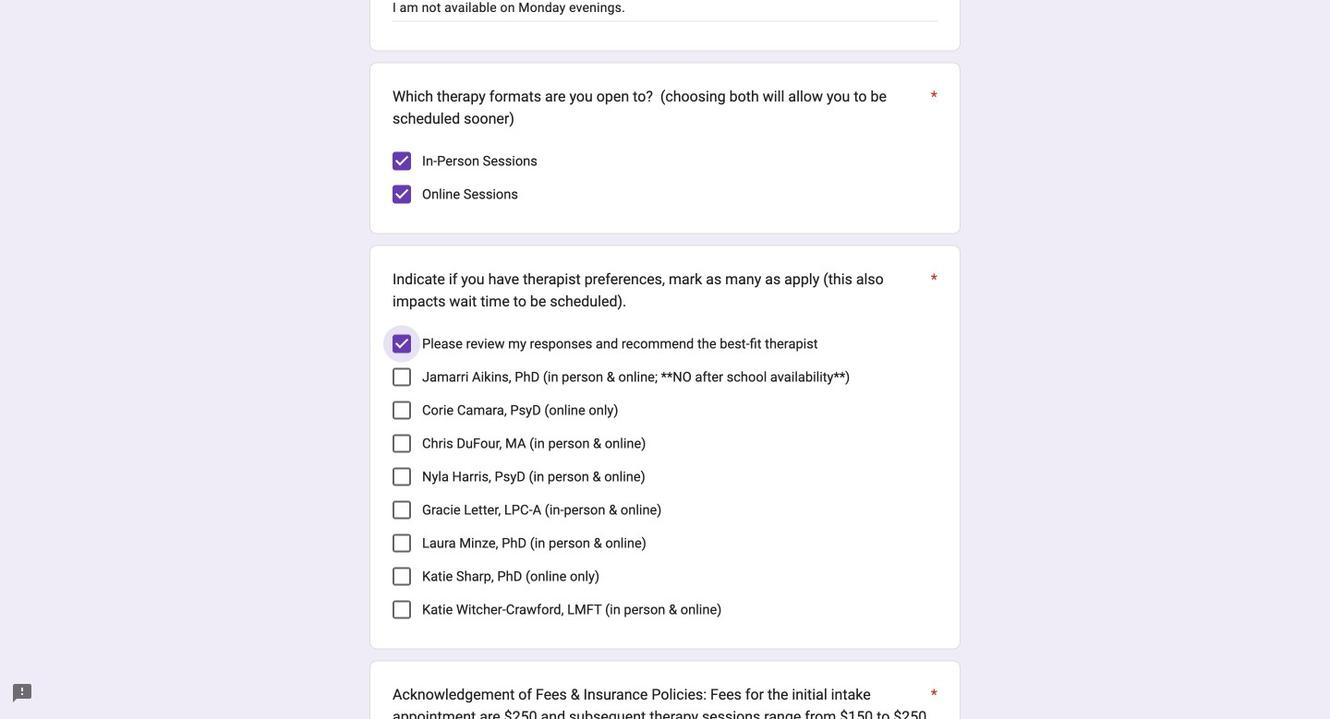 Task type: describe. For each thing, give the bounding box(es) containing it.
Nyla Harris, PsyD (in person & online) checkbox
[[393, 468, 411, 487]]

Katie Witcher-Crawford, LMFT (in person & online) checkbox
[[393, 601, 411, 620]]

katie witcher-crawford, lmft (in person & online) image
[[395, 603, 409, 618]]

list for required question "element" associated with in-person sessions "icon"
[[393, 145, 938, 211]]

list for required question "element" associated with please review my responses and recommend the best-fit therapist 'icon'
[[393, 328, 938, 627]]

In-Person Sessions checkbox
[[393, 152, 411, 171]]

gracie letter, lpc-a (in-person & online) image
[[395, 503, 409, 518]]

katie sharp, phd (online only) image
[[395, 570, 409, 585]]

Jamarri Aikins, PhD (in person & online; **NO after school availability**) checkbox
[[393, 368, 411, 387]]

heading for in-person sessions 'option'
[[393, 86, 938, 130]]

3 required question element from the top
[[928, 684, 938, 720]]

in-person sessions image
[[393, 152, 411, 171]]

laura minze, phd (in person & online) image
[[395, 537, 409, 551]]

heading for please review my responses and recommend the best-fit therapist checkbox
[[393, 269, 938, 313]]

please review my responses and recommend the best-fit therapist image
[[393, 335, 411, 354]]

Gracie Letter, LPC-A (in-person & online) checkbox
[[393, 502, 411, 520]]



Task type: vqa. For each thing, say whether or not it's contained in the screenshot.
REQUIRED QUESTION element related to In-Person Sessions checkbox heading
yes



Task type: locate. For each thing, give the bounding box(es) containing it.
required question element
[[928, 86, 938, 130], [928, 269, 938, 313], [928, 684, 938, 720]]

corie camara, psyd (online only) image
[[395, 404, 409, 418]]

1 vertical spatial list
[[393, 328, 938, 627]]

chris dufour, ma (in person & online) image
[[395, 437, 409, 452]]

2 vertical spatial heading
[[393, 684, 938, 720]]

heading
[[393, 86, 938, 130], [393, 269, 938, 313], [393, 684, 938, 720]]

2 required question element from the top
[[928, 269, 938, 313]]

Katie Sharp, PhD (online only) checkbox
[[393, 568, 411, 587]]

Online Sessions checkbox
[[393, 185, 411, 204]]

list
[[393, 145, 938, 211], [393, 328, 938, 627]]

jamarri aikins, phd (in person & online; **no after school availability**) image
[[395, 370, 409, 385]]

0 vertical spatial list
[[393, 145, 938, 211]]

0 vertical spatial heading
[[393, 86, 938, 130]]

Chris DuFour, MA (in person & online) checkbox
[[393, 435, 411, 453]]

1 vertical spatial required question element
[[928, 269, 938, 313]]

1 list from the top
[[393, 145, 938, 211]]

0 vertical spatial required question element
[[928, 86, 938, 130]]

Your answer text field
[[393, 0, 938, 21]]

2 vertical spatial required question element
[[928, 684, 938, 720]]

nyla harris, psyd (in person & online) image
[[395, 470, 409, 485]]

1 vertical spatial heading
[[393, 269, 938, 313]]

online sessions image
[[393, 185, 411, 204]]

report a problem to google image
[[11, 683, 33, 705]]

1 required question element from the top
[[928, 86, 938, 130]]

3 heading from the top
[[393, 684, 938, 720]]

required question element for please review my responses and recommend the best-fit therapist 'icon'
[[928, 269, 938, 313]]

Laura Minze, PhD (in person & online) checkbox
[[393, 535, 411, 553]]

2 heading from the top
[[393, 269, 938, 313]]

2 list from the top
[[393, 328, 938, 627]]

Corie Camara, PsyD (online only) checkbox
[[393, 402, 411, 420]]

required question element for in-person sessions "icon"
[[928, 86, 938, 130]]

1 heading from the top
[[393, 86, 938, 130]]

Please review my responses and recommend the best-fit therapist checkbox
[[393, 335, 411, 354]]



